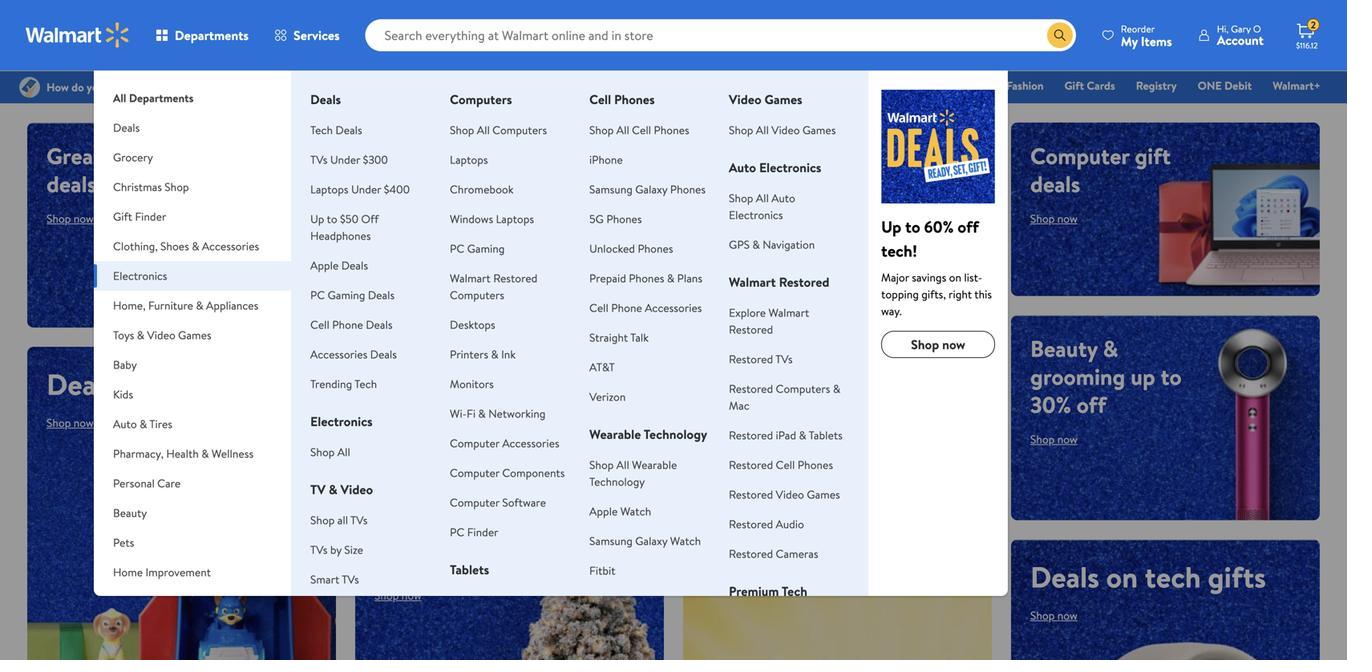 Task type: locate. For each thing, give the bounding box(es) containing it.
list-
[[964, 270, 983, 286]]

0 vertical spatial all
[[338, 513, 348, 529]]

home
[[107, 140, 162, 172]]

services
[[294, 26, 340, 44]]

gifts right toy
[[208, 365, 266, 405]]

pharmacy, health & wellness
[[113, 446, 254, 462]]

1 horizontal spatial gifts
[[1208, 558, 1267, 598]]

technology up apple watch
[[590, 474, 645, 490]]

0 vertical spatial grocery
[[523, 78, 563, 93]]

walmart inside explore walmart restored
[[769, 305, 810, 321]]

under
[[330, 152, 360, 168], [351, 182, 381, 197]]

all down video games
[[756, 122, 769, 138]]

2 vertical spatial on
[[1107, 558, 1138, 598]]

auto for auto electronics
[[729, 159, 756, 176]]

phone for wearable technology
[[611, 300, 642, 316]]

0 vertical spatial beauty
[[1031, 333, 1098, 365]]

wearable down wearable technology at the bottom of the page
[[632, 458, 677, 473]]

tech
[[310, 122, 333, 138], [355, 377, 377, 392], [782, 583, 808, 601]]

great home deals
[[47, 140, 162, 200]]

0 horizontal spatial phone
[[332, 317, 363, 333]]

up inside up to $50 off headphones
[[310, 211, 324, 227]]

auto
[[729, 159, 756, 176], [772, 191, 796, 206], [113, 417, 137, 432]]

0 horizontal spatial deals
[[47, 168, 97, 200]]

up
[[1131, 361, 1156, 393]]

2 horizontal spatial on
[[1107, 558, 1138, 598]]

hi,
[[1217, 22, 1229, 36]]

1 vertical spatial technology
[[590, 474, 645, 490]]

computer gift deals
[[1031, 140, 1171, 200]]

essentials
[[576, 78, 623, 93]]

games inside dropdown button
[[178, 328, 212, 343]]

kids
[[113, 387, 133, 403]]

1 horizontal spatial gaming
[[467, 241, 505, 257]]

off for up to 60% off tech! major savings on list- topping gifts, right this way.
[[958, 216, 979, 238]]

christmas shop inside christmas shop link
[[719, 78, 796, 93]]

phones
[[614, 91, 655, 108], [654, 122, 690, 138], [670, 182, 706, 197], [607, 211, 642, 227], [638, 241, 673, 257], [629, 271, 665, 286], [798, 458, 833, 473]]

1 horizontal spatial christmas shop
[[719, 78, 796, 93]]

1 horizontal spatial gift
[[1065, 78, 1085, 93]]

0 horizontal spatial 30%
[[435, 518, 476, 549]]

shop all tablets
[[450, 593, 526, 609]]

1 vertical spatial pc
[[310, 288, 325, 303]]

0 vertical spatial gift
[[1065, 78, 1085, 93]]

1 vertical spatial tech
[[355, 377, 377, 392]]

one debit
[[1198, 78, 1252, 93]]

up for up to 60% off tech! major savings on list- topping gifts, right this way.
[[882, 216, 902, 238]]

beauty inside dropdown button
[[113, 506, 147, 521]]

wearable inside shop all wearable technology
[[632, 458, 677, 473]]

0 horizontal spatial finder
[[135, 209, 166, 225]]

christmas up gift finder
[[113, 179, 162, 195]]

tech deals link
[[310, 122, 362, 138]]

unlocked phones link
[[590, 241, 673, 257]]

0 vertical spatial pc
[[450, 241, 465, 257]]

fitbit link
[[590, 564, 616, 579]]

christmas for christmas shop link
[[719, 78, 768, 93]]

deals inside great home deals
[[47, 168, 97, 200]]

& inside restored computers & mac
[[833, 381, 841, 397]]

0 horizontal spatial watch
[[621, 504, 651, 520]]

2 deals from the left
[[1031, 168, 1081, 200]]

shop now for beauty & grooming up to 30% off
[[1031, 432, 1078, 448]]

galaxy for phones
[[636, 182, 668, 197]]

1 horizontal spatial beauty
[[1031, 333, 1098, 365]]

home
[[957, 78, 986, 93], [113, 565, 143, 581]]

shoes
[[160, 239, 189, 254]]

0 vertical spatial samsung
[[590, 182, 633, 197]]

desktops link
[[450, 317, 495, 333]]

gaming for pc gaming deals
[[328, 288, 365, 303]]

1 vertical spatial gift
[[113, 209, 132, 225]]

0 horizontal spatial gaming
[[328, 288, 365, 303]]

1 deals from the left
[[47, 168, 97, 200]]

restored down "mac"
[[729, 428, 773, 444]]

gift
[[1065, 78, 1085, 93], [113, 209, 132, 225]]

straight talk
[[590, 330, 649, 346]]

home up patio
[[113, 565, 143, 581]]

off down computer software
[[481, 518, 511, 549]]

0 vertical spatial wearable
[[590, 426, 641, 444]]

deals button
[[94, 113, 291, 143]]

shop now link for deals on toy gifts
[[47, 416, 94, 431]]

services button
[[262, 16, 353, 55]]

1 horizontal spatial phone
[[611, 300, 642, 316]]

walmart up explore
[[729, 274, 776, 291]]

restored computers & mac
[[729, 381, 841, 414]]

shop now for up to 30% off seasonal decor
[[375, 588, 422, 604]]

0 horizontal spatial home
[[113, 565, 143, 581]]

computer up computer software link
[[450, 466, 500, 481]]

phones left shop all auto electronics
[[670, 182, 706, 197]]

up
[[310, 211, 324, 227], [882, 216, 902, 238], [703, 517, 739, 558], [375, 518, 403, 549]]

tech down cameras in the bottom right of the page
[[782, 583, 808, 601]]

1 horizontal spatial tablets
[[492, 593, 526, 609]]

0 vertical spatial christmas shop
[[719, 78, 796, 93]]

up to 30% off seasonal decor
[[375, 518, 518, 577]]

premium tech
[[729, 583, 808, 601]]

up inside up to 30% off seasonal decor
[[375, 518, 403, 549]]

1 horizontal spatial finder
[[467, 525, 499, 541]]

technology up shop all wearable technology link
[[644, 426, 708, 444]]

video for tv & video
[[341, 481, 373, 499]]

computer down fi
[[450, 436, 500, 452]]

0 horizontal spatial apple
[[310, 258, 339, 274]]

shop inside toy shop link
[[911, 78, 936, 93]]

1 horizontal spatial all
[[730, 568, 740, 584]]

2 vertical spatial tech
[[782, 583, 808, 601]]

search icon image
[[1054, 29, 1067, 42]]

1 vertical spatial under
[[351, 182, 381, 197]]

clothing, shoes & accessories
[[113, 239, 259, 254]]

restored inside walmart restored computers
[[493, 271, 538, 286]]

0 horizontal spatial grocery
[[113, 150, 153, 165]]

all for tablets
[[477, 593, 490, 609]]

computers
[[450, 91, 512, 108], [493, 122, 547, 138], [450, 288, 505, 303], [776, 381, 831, 397]]

laptops right windows
[[496, 211, 534, 227]]

0 horizontal spatial on
[[122, 365, 154, 405]]

1 vertical spatial wearable
[[632, 458, 677, 473]]

1 horizontal spatial tech
[[355, 377, 377, 392]]

gift for gift cards
[[1065, 78, 1085, 93]]

deals
[[310, 91, 341, 108], [113, 120, 140, 136], [336, 122, 362, 138], [341, 258, 368, 274], [368, 288, 395, 303], [366, 317, 393, 333], [370, 347, 397, 363], [47, 365, 116, 405], [1031, 558, 1100, 598]]

0 horizontal spatial beauty
[[113, 506, 147, 521]]

on up auto & tires
[[122, 365, 154, 405]]

0 vertical spatial under
[[330, 152, 360, 168]]

restored up 'restored video games' link
[[729, 458, 773, 473]]

0 horizontal spatial auto
[[113, 417, 137, 432]]

1 vertical spatial grocery
[[113, 150, 153, 165]]

computers up desktops
[[450, 288, 505, 303]]

restored up restored audio
[[729, 487, 773, 503]]

& up restored ipad & tablets
[[833, 381, 841, 397]]

right
[[949, 287, 972, 302]]

christmas down search search box
[[719, 78, 768, 93]]

up up tech!
[[882, 216, 902, 238]]

tv & video
[[310, 481, 373, 499]]

off right 60%
[[958, 216, 979, 238]]

home improvement
[[113, 565, 211, 581]]

computer accessories link
[[450, 436, 560, 452]]

samsung up fitbit link
[[590, 534, 633, 549]]

pc gaming
[[450, 241, 505, 257]]

0 vertical spatial watch
[[621, 504, 651, 520]]

video down 'furniture'
[[147, 328, 176, 343]]

to inside up to 30% off seasonal decor
[[408, 518, 429, 549]]

shop now link for great home deals
[[47, 211, 94, 227]]

0 vertical spatial apple
[[310, 258, 339, 274]]

now
[[74, 211, 94, 227], [1058, 211, 1078, 227], [943, 336, 966, 354], [74, 416, 94, 431], [1058, 432, 1078, 448], [429, 432, 455, 453], [402, 588, 422, 604], [1058, 608, 1078, 624]]

1 vertical spatial apple
[[590, 504, 618, 520]]

on left tech
[[1107, 558, 1138, 598]]

computers up ipad
[[776, 381, 831, 397]]

& right patio
[[141, 595, 148, 610]]

computer down gift cards "link"
[[1031, 140, 1130, 172]]

pc
[[450, 241, 465, 257], [310, 288, 325, 303], [450, 525, 465, 541]]

all inside "link"
[[113, 90, 126, 106]]

off
[[958, 216, 979, 238], [1077, 390, 1107, 421], [839, 517, 877, 558], [481, 518, 511, 549]]

grocery for grocery & essentials
[[523, 78, 563, 93]]

1 galaxy from the top
[[636, 182, 668, 197]]

all for auto
[[756, 191, 769, 206]]

auto inside dropdown button
[[113, 417, 137, 432]]

1 vertical spatial tablets
[[450, 562, 489, 579]]

30%
[[1031, 390, 1072, 421], [435, 518, 476, 549]]

games down "home, furniture & appliances" dropdown button
[[178, 328, 212, 343]]

accessories down gift finder dropdown button
[[202, 239, 259, 254]]

pc gaming link
[[450, 241, 505, 257]]

gift inside dropdown button
[[113, 209, 132, 225]]

phones up shop all cell phones
[[614, 91, 655, 108]]

restored inside restored computers & mac
[[729, 381, 773, 397]]

0 vertical spatial home
[[957, 78, 986, 93]]

auto electronics
[[729, 159, 822, 176]]

cameras
[[776, 547, 819, 562]]

0 vertical spatial on
[[949, 270, 962, 286]]

all down restored cameras
[[730, 568, 740, 584]]

1 vertical spatial laptops
[[310, 182, 349, 197]]

1 vertical spatial all
[[730, 568, 740, 584]]

1 horizontal spatial christmas
[[719, 78, 768, 93]]

up right the size
[[375, 518, 403, 549]]

restored tvs link
[[729, 352, 793, 367]]

1 vertical spatial finder
[[467, 525, 499, 541]]

christmas shop inside christmas shop "dropdown button"
[[113, 179, 189, 195]]

1 vertical spatial auto
[[772, 191, 796, 206]]

galaxy up 5g phones
[[636, 182, 668, 197]]

restored down explore
[[729, 322, 773, 338]]

games up 'shop all video games' link
[[765, 91, 803, 108]]

computers inside restored computers & mac
[[776, 381, 831, 397]]

laptops for laptops link
[[450, 152, 488, 168]]

tvs up the size
[[351, 513, 368, 529]]

restored for restored computers & mac
[[729, 381, 773, 397]]

now for yep, new deals!
[[429, 432, 455, 453]]

walmart inside walmart restored computers
[[450, 271, 491, 286]]

1 horizontal spatial grocery
[[523, 78, 563, 93]]

electronics down 'shop all video games' link
[[759, 159, 822, 176]]

now for beauty & grooming up to 30% off
[[1058, 432, 1078, 448]]

tech for premium tech
[[782, 583, 808, 601]]

grocery for grocery
[[113, 150, 153, 165]]

christmas shop for christmas shop link
[[719, 78, 796, 93]]

galaxy down apple watch link
[[636, 534, 668, 549]]

all up laptops link
[[477, 122, 490, 138]]

1 horizontal spatial apple
[[590, 504, 618, 520]]

0 vertical spatial departments
[[175, 26, 249, 44]]

0 vertical spatial galaxy
[[636, 182, 668, 197]]

now for deals on tech gifts
[[1058, 608, 1078, 624]]

accessories
[[202, 239, 259, 254], [645, 300, 702, 316], [310, 347, 368, 363], [502, 436, 560, 452]]

tires
[[149, 417, 172, 432]]

shop all cell phones link
[[590, 122, 690, 138]]

all down decor at the left
[[477, 593, 490, 609]]

home inside home improvement dropdown button
[[113, 565, 143, 581]]

fitness trackers
[[590, 593, 666, 609]]

games down electronics link
[[803, 122, 836, 138]]

all for shop all
[[730, 568, 740, 584]]

1 vertical spatial beauty
[[113, 506, 147, 521]]

now for computer gift deals
[[1058, 211, 1078, 227]]

restored down explore walmart restored
[[729, 352, 773, 367]]

1 horizontal spatial auto
[[729, 159, 756, 176]]

1 vertical spatial phone
[[332, 317, 363, 333]]

pc gaming deals link
[[310, 288, 395, 303]]

2 samsung from the top
[[590, 534, 633, 549]]

computer for computer gift deals
[[1031, 140, 1130, 172]]

restored down pc gaming
[[493, 271, 538, 286]]

grocery inside dropdown button
[[113, 150, 153, 165]]

to for up to 30% off seasonal decor
[[408, 518, 429, 549]]

electronics down clothing,
[[113, 268, 167, 284]]

auto inside shop all auto electronics
[[772, 191, 796, 206]]

1 horizontal spatial laptops
[[450, 152, 488, 168]]

laptops up chromebook at the left top of the page
[[450, 152, 488, 168]]

home inside home link
[[957, 78, 986, 93]]

1 horizontal spatial 30%
[[1031, 390, 1072, 421]]

0 vertical spatial finder
[[135, 209, 166, 225]]

shop now
[[47, 211, 94, 227], [1031, 211, 1078, 227], [911, 336, 966, 354], [47, 416, 94, 431], [1031, 432, 1078, 448], [394, 432, 455, 453], [375, 588, 422, 604], [1031, 608, 1078, 624]]

finder for pc finder
[[467, 525, 499, 541]]

tech down accessories deals
[[355, 377, 377, 392]]

beauty inside 'beauty & grooming up to 30% off'
[[1031, 333, 1098, 365]]

pc down apple deals
[[310, 288, 325, 303]]

pc for pc finder
[[450, 525, 465, 541]]

0 vertical spatial auto
[[729, 159, 756, 176]]

beauty for beauty & grooming up to 30% off
[[1031, 333, 1098, 365]]

my
[[1121, 32, 1138, 50]]

0 vertical spatial technology
[[644, 426, 708, 444]]

1 vertical spatial christmas shop
[[113, 179, 189, 195]]

1 vertical spatial departments
[[129, 90, 194, 106]]

all for cell
[[617, 122, 630, 138]]

0 vertical spatial 30%
[[1031, 390, 1072, 421]]

apple down headphones
[[310, 258, 339, 274]]

phones down cell phones
[[654, 122, 690, 138]]

walmart for walmart restored
[[729, 274, 776, 291]]

electronics image
[[882, 90, 996, 204]]

$400
[[384, 182, 410, 197]]

shop now for yep, new deals!
[[394, 432, 455, 453]]

pc up decor at the left
[[450, 525, 465, 541]]

grocery button
[[94, 143, 291, 172]]

off inside up to 30% off seasonal decor
[[481, 518, 511, 549]]

2 vertical spatial auto
[[113, 417, 137, 432]]

walmart down pc gaming
[[450, 271, 491, 286]]

up for up to 65% off
[[703, 517, 739, 558]]

debit
[[1225, 78, 1252, 93]]

1 horizontal spatial on
[[949, 270, 962, 286]]

0 vertical spatial gifts
[[208, 365, 266, 405]]

restored for restored tvs
[[729, 352, 773, 367]]

restored inside explore walmart restored
[[729, 322, 773, 338]]

& right 'furniture'
[[196, 298, 203, 314]]

video inside dropdown button
[[147, 328, 176, 343]]

0 vertical spatial phone
[[611, 300, 642, 316]]

gaming up cell phone deals link
[[328, 288, 365, 303]]

restored down navigation at top
[[779, 274, 830, 291]]

2 horizontal spatial auto
[[772, 191, 796, 206]]

shop all computers link
[[450, 122, 547, 138]]

computer components link
[[450, 466, 565, 481]]

tech up tvs under $300
[[310, 122, 333, 138]]

0 horizontal spatial all
[[338, 513, 348, 529]]

2 horizontal spatial laptops
[[496, 211, 534, 227]]

restored up restored cameras
[[729, 517, 773, 533]]

1 vertical spatial gaming
[[328, 288, 365, 303]]

phone down pc gaming deals
[[332, 317, 363, 333]]

electronics
[[817, 78, 871, 93], [759, 159, 822, 176], [729, 207, 783, 223], [113, 268, 167, 284], [310, 413, 373, 431]]

walmart restored computers
[[450, 271, 538, 303]]

phone up "straight talk"
[[611, 300, 642, 316]]

0 horizontal spatial gifts
[[208, 365, 266, 405]]

computer inside the computer gift deals
[[1031, 140, 1130, 172]]

christmas inside christmas shop "dropdown button"
[[113, 179, 162, 195]]

home improvement button
[[94, 558, 291, 588]]

to inside up to $50 off headphones
[[327, 211, 337, 227]]

walmart down the walmart restored
[[769, 305, 810, 321]]

on
[[949, 270, 962, 286], [122, 365, 154, 405], [1107, 558, 1138, 598]]

prepaid
[[590, 271, 626, 286]]

1 vertical spatial 30%
[[435, 518, 476, 549]]

cell down prepaid
[[590, 300, 609, 316]]

christmas shop up 'shop all video games' link
[[719, 78, 796, 93]]

0 horizontal spatial laptops
[[310, 182, 349, 197]]

electronics up gps & navigation 'link'
[[729, 207, 783, 223]]

0 horizontal spatial tech
[[310, 122, 333, 138]]

2 horizontal spatial tablets
[[809, 428, 843, 444]]

departments inside "link"
[[129, 90, 194, 106]]

2 vertical spatial pc
[[450, 525, 465, 541]]

off left 'up'
[[1077, 390, 1107, 421]]

shop now for computer gift deals
[[1031, 211, 1078, 227]]

gift inside "link"
[[1065, 78, 1085, 93]]

& inside 'beauty & grooming up to 30% off'
[[1103, 333, 1119, 365]]

0 vertical spatial christmas
[[719, 78, 768, 93]]

1 vertical spatial samsung
[[590, 534, 633, 549]]

samsung for cell
[[590, 182, 633, 197]]

up up headphones
[[310, 211, 324, 227]]

1 vertical spatial watch
[[670, 534, 701, 549]]

all for video
[[756, 122, 769, 138]]

at&t link
[[590, 360, 615, 375]]

gaming down the windows laptops
[[467, 241, 505, 257]]

all up home in the top of the page
[[113, 90, 126, 106]]

auto up shop all auto electronics
[[729, 159, 756, 176]]

$50
[[340, 211, 359, 227]]

windows
[[450, 211, 493, 227]]

up to 65% off
[[703, 517, 877, 558]]

deals inside the computer gift deals
[[1031, 168, 1081, 200]]

o
[[1254, 22, 1262, 36]]

all inside shop all auto electronics
[[756, 191, 769, 206]]

departments up "all departments" "link"
[[175, 26, 249, 44]]

beauty & grooming up to 30% off
[[1031, 333, 1182, 421]]

gift left cards
[[1065, 78, 1085, 93]]

audio
[[776, 517, 804, 533]]

0 horizontal spatial christmas shop
[[113, 179, 189, 195]]

1 vertical spatial christmas
[[113, 179, 162, 195]]

accessories up trending tech link
[[310, 347, 368, 363]]

explore walmart restored link
[[729, 305, 810, 338]]

computer for computer accessories
[[450, 436, 500, 452]]

off inside up to 60% off tech! major savings on list- topping gifts, right this way.
[[958, 216, 979, 238]]

christmas shop up gift finder
[[113, 179, 189, 195]]

smart tvs
[[310, 572, 359, 588]]

great
[[47, 140, 102, 172]]

all for shop all tvs
[[338, 513, 348, 529]]

restored cameras
[[729, 547, 819, 562]]

all down auto electronics
[[756, 191, 769, 206]]

2 horizontal spatial tech
[[782, 583, 808, 601]]

cell for cell phone accessories
[[590, 300, 609, 316]]

wellness
[[212, 446, 254, 462]]

0 horizontal spatial christmas
[[113, 179, 162, 195]]

all for computers
[[477, 122, 490, 138]]

navigation
[[763, 237, 815, 253]]

all for wearable
[[617, 458, 630, 473]]

Walmart Site-Wide search field
[[365, 19, 1076, 51]]

shop all video games link
[[729, 122, 836, 138]]

cell phone deals
[[310, 317, 393, 333]]

shop now link for up to 30% off seasonal decor
[[375, 588, 422, 604]]

home left fashion
[[957, 78, 986, 93]]

shop inside christmas shop "dropdown button"
[[165, 179, 189, 195]]

1 samsung from the top
[[590, 182, 633, 197]]

finder inside dropdown button
[[135, 209, 166, 225]]

1 vertical spatial galaxy
[[636, 534, 668, 549]]

cell up shop all cell phones
[[590, 91, 611, 108]]

0 vertical spatial gaming
[[467, 241, 505, 257]]

finder up clothing,
[[135, 209, 166, 225]]

to inside up to 60% off tech! major savings on list- topping gifts, right this way.
[[906, 216, 921, 238]]

0 vertical spatial tablets
[[809, 428, 843, 444]]

gifts
[[208, 365, 266, 405], [1208, 558, 1267, 598]]

yep,
[[375, 353, 443, 406]]

0 horizontal spatial gift
[[113, 209, 132, 225]]

up for up to 30% off seasonal decor
[[375, 518, 403, 549]]

1 vertical spatial on
[[122, 365, 154, 405]]

fitness trackers link
[[590, 593, 666, 609]]

restored up "mac"
[[729, 381, 773, 397]]

now for up to 30% off seasonal decor
[[402, 588, 422, 604]]

laptops down tvs under $300
[[310, 182, 349, 197]]

christmas inside christmas shop link
[[719, 78, 768, 93]]

verizon
[[590, 389, 626, 405]]

2 galaxy from the top
[[636, 534, 668, 549]]

now for deals on toy gifts
[[74, 416, 94, 431]]

phone for electronics
[[332, 317, 363, 333]]

up inside up to 60% off tech! major savings on list- topping gifts, right this way.
[[882, 216, 902, 238]]

1 horizontal spatial deals
[[1031, 168, 1081, 200]]

under up off
[[351, 182, 381, 197]]

1 vertical spatial home
[[113, 565, 143, 581]]

departments
[[175, 26, 249, 44], [129, 90, 194, 106]]

0 vertical spatial laptops
[[450, 152, 488, 168]]

laptops for laptops under $400
[[310, 182, 349, 197]]

all inside shop all wearable technology
[[617, 458, 630, 473]]

& left 'up'
[[1103, 333, 1119, 365]]



Task type: describe. For each thing, give the bounding box(es) containing it.
$300
[[363, 152, 388, 168]]

up to 60% off tech! major savings on list- topping gifts, right this way.
[[882, 216, 992, 319]]

all departments link
[[94, 71, 291, 113]]

computer accessories
[[450, 436, 560, 452]]

electronics button
[[94, 262, 291, 291]]

now for great home deals
[[74, 211, 94, 227]]

accessories deals link
[[310, 347, 397, 363]]

toy shop
[[892, 78, 936, 93]]

fitness
[[590, 593, 624, 609]]

0 horizontal spatial tablets
[[450, 562, 489, 579]]

shop all tablets link
[[450, 593, 526, 609]]

shop all
[[310, 445, 350, 460]]

beauty button
[[94, 499, 291, 529]]

trending tech link
[[310, 377, 377, 392]]

& right gps
[[753, 237, 760, 253]]

straight
[[590, 330, 628, 346]]

explore walmart restored
[[729, 305, 810, 338]]

on for deals on tech gifts
[[1107, 558, 1138, 598]]

toy
[[161, 365, 201, 405]]

pc for pc gaming
[[450, 241, 465, 257]]

gift for gift finder
[[113, 209, 132, 225]]

straight talk link
[[590, 330, 649, 346]]

restored cameras link
[[729, 547, 819, 562]]

toys
[[113, 328, 134, 343]]

restored cell phones
[[729, 458, 833, 473]]

phones up cell phone accessories
[[629, 271, 665, 286]]

accessories up components
[[502, 436, 560, 452]]

yep, new deals!
[[375, 353, 625, 406]]

electronics up shop all link
[[310, 413, 373, 431]]

way.
[[882, 304, 902, 319]]

& inside dropdown button
[[196, 298, 203, 314]]

2 vertical spatial laptops
[[496, 211, 534, 227]]

samsung for wearable
[[590, 534, 633, 549]]

electronics inside shop all auto electronics
[[729, 207, 783, 223]]

shop all
[[703, 568, 740, 584]]

restored for restored cell phones
[[729, 458, 773, 473]]

shop inside christmas shop link
[[771, 78, 796, 93]]

apple for apple watch
[[590, 504, 618, 520]]

on for deals on toy gifts
[[122, 365, 154, 405]]

restored for restored ipad & tablets
[[729, 428, 773, 444]]

video up 'shop all video games' link
[[729, 91, 762, 108]]

walmart image
[[26, 22, 130, 48]]

laptops link
[[450, 152, 488, 168]]

gaming for pc gaming
[[467, 241, 505, 257]]

to inside 'beauty & grooming up to 30% off'
[[1161, 361, 1182, 393]]

patio & garden
[[113, 595, 187, 610]]

monitors
[[450, 377, 494, 392]]

samsung galaxy watch link
[[590, 534, 701, 549]]

tvs up restored computers & mac
[[776, 352, 793, 367]]

wi-fi & networking link
[[450, 406, 546, 422]]

components
[[502, 466, 565, 481]]

to for up to 60% off tech! major savings on list- topping gifts, right this way.
[[906, 216, 921, 238]]

laptops under $400 link
[[310, 182, 410, 197]]

on inside up to 60% off tech! major savings on list- topping gifts, right this way.
[[949, 270, 962, 286]]

unlocked
[[590, 241, 635, 257]]

printers & ink
[[450, 347, 516, 363]]

home for home improvement
[[113, 565, 143, 581]]

& right fi
[[478, 406, 486, 422]]

shop inside shop now link
[[394, 432, 426, 453]]

gift
[[1135, 140, 1171, 172]]

shop now link for beauty & grooming up to 30% off
[[1031, 432, 1078, 448]]

shop all auto electronics link
[[729, 191, 796, 223]]

accessories down plans
[[645, 300, 702, 316]]

& right health
[[202, 446, 209, 462]]

to for up to 65% off
[[746, 517, 773, 558]]

personal care
[[113, 476, 181, 492]]

off for up to 65% off
[[839, 517, 877, 558]]

shop all computers
[[450, 122, 547, 138]]

pc finder link
[[450, 525, 499, 541]]

finder for gift finder
[[135, 209, 166, 225]]

computers up shop all computers
[[450, 91, 512, 108]]

restored for restored video games
[[729, 487, 773, 503]]

all up tv & video
[[338, 445, 350, 460]]

items
[[1141, 32, 1173, 50]]

tvs left by on the left bottom of page
[[310, 543, 328, 558]]

0 vertical spatial tech
[[310, 122, 333, 138]]

baby
[[113, 357, 137, 373]]

christmas shop for christmas shop "dropdown button"
[[113, 179, 189, 195]]

shop now link for deals on tech gifts
[[1031, 608, 1078, 624]]

& left ink
[[491, 347, 499, 363]]

tech!
[[882, 240, 918, 262]]

computer for computer components
[[450, 466, 500, 481]]

electronics inside dropdown button
[[113, 268, 167, 284]]

apple for apple deals
[[310, 258, 339, 274]]

pc for pc gaming deals
[[310, 288, 325, 303]]

smart tvs link
[[310, 572, 359, 588]]

windows laptops
[[450, 211, 534, 227]]

toys & video games
[[113, 328, 212, 343]]

& right tv
[[329, 481, 338, 499]]

tech
[[1145, 558, 1201, 598]]

gifts for deals on tech gifts
[[1208, 558, 1267, 598]]

under for tvs
[[330, 152, 360, 168]]

furniture
[[148, 298, 193, 314]]

phones right the 5g
[[607, 211, 642, 227]]

accessories inside dropdown button
[[202, 239, 259, 254]]

computer for computer software
[[450, 495, 500, 511]]

departments inside popup button
[[175, 26, 249, 44]]

computer components
[[450, 466, 565, 481]]

30% inside 'beauty & grooming up to 30% off'
[[1031, 390, 1072, 421]]

wi-fi & networking
[[450, 406, 546, 422]]

& left plans
[[667, 271, 675, 286]]

grooming
[[1031, 361, 1126, 393]]

trending
[[310, 377, 352, 392]]

restored for restored cameras
[[729, 547, 773, 562]]

gift cards
[[1065, 78, 1116, 93]]

christmas for christmas shop "dropdown button"
[[113, 179, 162, 195]]

shop all video games
[[729, 122, 836, 138]]

gary
[[1231, 22, 1251, 36]]

auto & tires
[[113, 417, 172, 432]]

video up the audio
[[776, 487, 804, 503]]

deals for beauty & grooming up to 30% off
[[1031, 168, 1081, 200]]

shop now for great home deals
[[47, 211, 94, 227]]

computers down grocery & essentials link
[[493, 122, 547, 138]]

deals on tech gifts
[[1031, 558, 1267, 598]]

$116.12
[[1297, 40, 1318, 51]]

baby button
[[94, 351, 291, 380]]

off for up to 30% off seasonal decor
[[481, 518, 511, 549]]

size
[[344, 543, 363, 558]]

shop now for deals on toy gifts
[[47, 416, 94, 431]]

& right toys
[[137, 328, 144, 343]]

one
[[1198, 78, 1222, 93]]

technology inside shop all wearable technology
[[590, 474, 645, 490]]

shop all auto electronics
[[729, 191, 796, 223]]

grocery & essentials
[[523, 78, 623, 93]]

galaxy for technology
[[636, 534, 668, 549]]

deals inside dropdown button
[[113, 120, 140, 136]]

patio & garden button
[[94, 588, 291, 618]]

deals for deals on toy gifts
[[47, 168, 97, 200]]

up for up to $50 off headphones
[[310, 211, 324, 227]]

samsung galaxy phones link
[[590, 182, 706, 197]]

& left tires
[[140, 417, 147, 432]]

at&t
[[590, 360, 615, 375]]

wearable technology
[[590, 426, 708, 444]]

& left the essentials
[[565, 78, 573, 93]]

1 horizontal spatial watch
[[670, 534, 701, 549]]

30% inside up to 30% off seasonal decor
[[435, 518, 476, 549]]

games up 65% on the right bottom
[[807, 487, 840, 503]]

5g phones
[[590, 211, 642, 227]]

toys & video games button
[[94, 321, 291, 351]]

apple deals link
[[310, 258, 368, 274]]

shop now for deals on tech gifts
[[1031, 608, 1078, 624]]

phones down restored ipad & tablets link
[[798, 458, 833, 473]]

christmas shop link
[[712, 77, 803, 94]]

auto & tires button
[[94, 410, 291, 440]]

off inside 'beauty & grooming up to 30% off'
[[1077, 390, 1107, 421]]

gifts,
[[922, 287, 946, 302]]

restored for restored audio
[[729, 517, 773, 533]]

Search search field
[[365, 19, 1076, 51]]

tvs down "tech deals" link
[[310, 152, 328, 168]]

video for shop all video games
[[772, 122, 800, 138]]

to for up to $50 off headphones
[[327, 211, 337, 227]]

cell for cell phone deals
[[310, 317, 330, 333]]

beauty for beauty
[[113, 506, 147, 521]]

fitbit
[[590, 564, 616, 579]]

savings
[[912, 270, 947, 286]]

home, furniture & appliances button
[[94, 291, 291, 321]]

restored audio
[[729, 517, 804, 533]]

kids button
[[94, 380, 291, 410]]

clothing, shoes & accessories button
[[94, 232, 291, 262]]

cell for cell phones
[[590, 91, 611, 108]]

samsung galaxy watch
[[590, 534, 701, 549]]

cell down restored ipad & tablets
[[776, 458, 795, 473]]

cell phones
[[590, 91, 655, 108]]

tvs right smart on the left of the page
[[342, 572, 359, 588]]

under for laptops
[[351, 182, 381, 197]]

video for toys & video games
[[147, 328, 176, 343]]

gifts for deals on toy gifts
[[208, 365, 266, 405]]

shop now link for yep, new deals!
[[375, 423, 474, 462]]

garden
[[151, 595, 187, 610]]

& right ipad
[[799, 428, 807, 444]]

prepaid phones & plans link
[[590, 271, 703, 286]]

& right shoes
[[192, 239, 199, 254]]

shop inside shop all auto electronics
[[729, 191, 754, 206]]

shop now link for computer gift deals
[[1031, 211, 1078, 227]]

tech for trending tech
[[355, 377, 377, 392]]

wi-
[[450, 406, 467, 422]]

cell down cell phones
[[632, 122, 651, 138]]

walmart for walmart restored computers
[[450, 271, 491, 286]]

account
[[1217, 31, 1264, 49]]

prepaid phones & plans
[[590, 271, 703, 286]]

auto for auto & tires
[[113, 417, 137, 432]]

phones up prepaid phones & plans
[[638, 241, 673, 257]]

electronics left toy
[[817, 78, 871, 93]]

home for home
[[957, 78, 986, 93]]

computer software link
[[450, 495, 546, 511]]

shop inside shop all wearable technology
[[590, 458, 614, 473]]

departments button
[[143, 16, 262, 55]]

chromebook
[[450, 182, 514, 197]]

computers inside walmart restored computers
[[450, 288, 505, 303]]

video games
[[729, 91, 803, 108]]

tvs by size link
[[310, 543, 363, 558]]



Task type: vqa. For each thing, say whether or not it's contained in the screenshot.
the left all
yes



